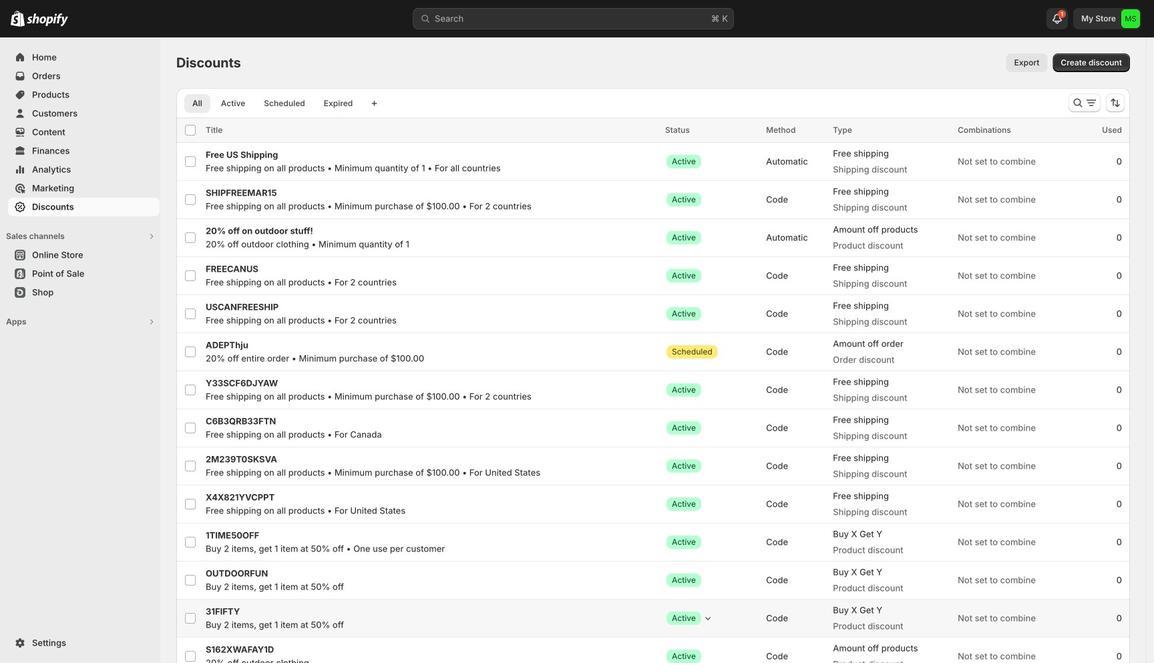 Task type: locate. For each thing, give the bounding box(es) containing it.
shopify image
[[27, 13, 68, 27]]

tab list
[[182, 94, 364, 113]]



Task type: describe. For each thing, give the bounding box(es) containing it.
my store image
[[1122, 9, 1140, 28]]

shopify image
[[11, 11, 25, 27]]



Task type: vqa. For each thing, say whether or not it's contained in the screenshot.
text box
no



